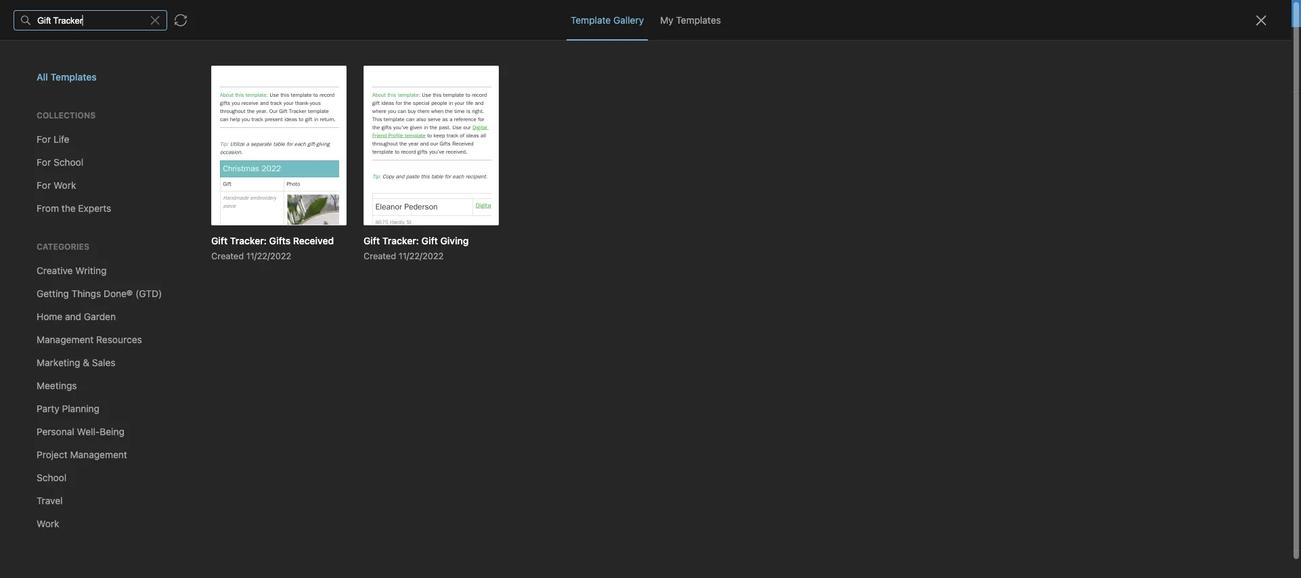 Task type: vqa. For each thing, say whether or not it's contained in the screenshot.
"Add Your First Shortcut"
no



Task type: describe. For each thing, give the bounding box(es) containing it.
anytime.
[[752, 8, 790, 19]]

sync
[[591, 8, 613, 19]]

just
[[58, 147, 75, 157]]

personal
[[507, 8, 546, 19]]

first notebook button
[[340, 34, 422, 53]]

Note Editor text field
[[0, 0, 1301, 578]]

your
[[659, 8, 678, 19]]

try evernote personal for free: sync across all your devices. cancel anytime.
[[448, 8, 790, 19]]

cancel
[[720, 8, 750, 19]]

insert image
[[307, 65, 368, 84]]

evernote
[[465, 8, 505, 19]]

share button
[[1219, 32, 1269, 54]]

just now
[[58, 147, 92, 157]]

dog
[[99, 200, 116, 211]]

first
[[357, 38, 375, 48]]

try
[[448, 8, 463, 19]]

across
[[615, 8, 644, 19]]

first notebook
[[357, 38, 417, 48]]

settings image
[[12, 8, 28, 24]]

of
[[174, 105, 183, 116]]

for
[[549, 8, 561, 19]]

free:
[[564, 8, 586, 19]]

2
[[57, 69, 62, 81]]

the inside things to do feed the dog
[[82, 200, 97, 211]]

things
[[58, 186, 89, 197]]

share
[[1231, 38, 1257, 49]]

2 notes
[[57, 69, 89, 81]]

expand note image
[[308, 35, 324, 51]]

note window element
[[0, 0, 1301, 578]]



Task type: locate. For each thing, give the bounding box(es) containing it.
1 vertical spatial to
[[91, 186, 100, 197]]

to inside things to do feed the dog
[[91, 186, 100, 197]]

0 horizontal spatial the
[[82, 200, 97, 211]]

to right journey
[[113, 105, 122, 116]]

the
[[124, 105, 139, 116], [186, 105, 200, 116], [82, 200, 97, 211]]

tree
[[0, 131, 41, 504]]

my
[[58, 105, 72, 116]]

devices.
[[681, 8, 717, 19]]

0 horizontal spatial to
[[91, 186, 100, 197]]

1 horizontal spatial the
[[124, 105, 139, 116]]

things to do feed the dog
[[58, 186, 116, 211]]

all
[[647, 8, 656, 19]]

to
[[113, 105, 122, 116], [91, 186, 100, 197]]

the left 'dog'
[[82, 200, 97, 211]]

the right of
[[186, 105, 200, 116]]

feed
[[58, 200, 80, 211]]

1 horizontal spatial to
[[113, 105, 122, 116]]

earth
[[203, 105, 227, 116]]

journey
[[74, 105, 110, 116]]

notebook
[[377, 38, 417, 48]]

my journey to the center of the earth
[[58, 105, 227, 116]]

notes
[[65, 69, 89, 81]]

0 vertical spatial to
[[113, 105, 122, 116]]

to left do
[[91, 186, 100, 197]]

now
[[77, 147, 92, 157]]

do
[[103, 186, 114, 197]]

2 horizontal spatial the
[[186, 105, 200, 116]]

center
[[142, 105, 172, 116]]

the left center
[[124, 105, 139, 116]]



